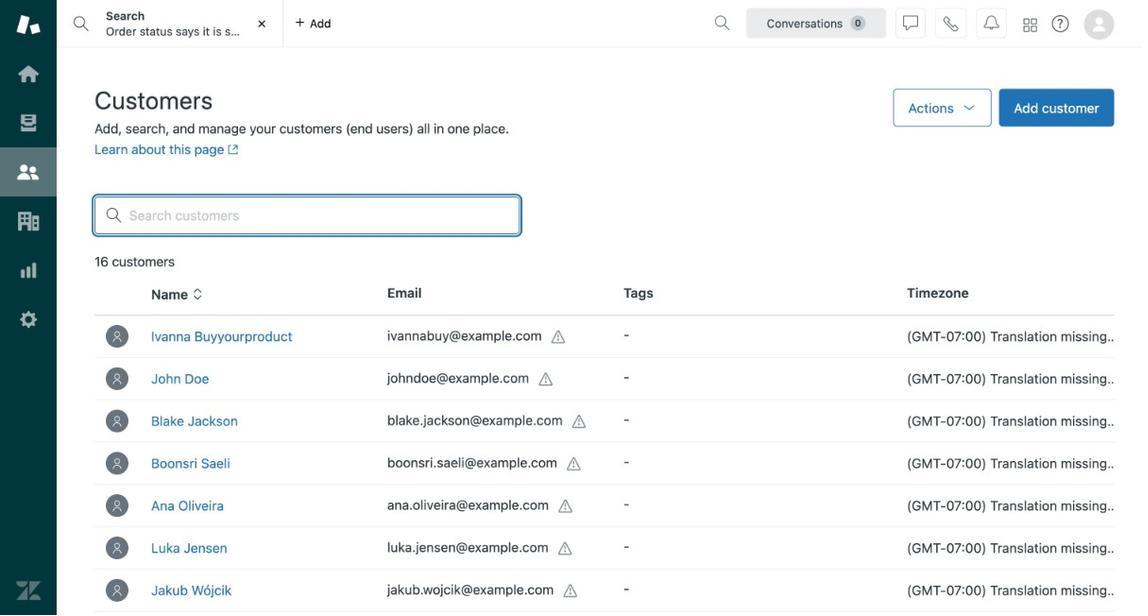 Task type: locate. For each thing, give the bounding box(es) containing it.
views image
[[16, 111, 41, 135]]

tab
[[57, 0, 305, 47]]

(opens in a new tab) image
[[224, 144, 239, 155]]

reporting image
[[16, 258, 41, 283]]

unverified email image
[[539, 372, 554, 387], [572, 414, 587, 429], [558, 541, 573, 556]]

Search customers field
[[129, 207, 508, 224]]

get help image
[[1052, 15, 1069, 32]]

unverified email image
[[551, 330, 567, 345], [567, 457, 582, 472], [558, 499, 574, 514], [563, 584, 578, 599]]

notifications image
[[984, 16, 999, 31]]

admin image
[[16, 307, 41, 332]]

zendesk support image
[[16, 12, 41, 37]]

0 vertical spatial unverified email image
[[539, 372, 554, 387]]

organizations image
[[16, 209, 41, 233]]



Task type: describe. For each thing, give the bounding box(es) containing it.
zendesk products image
[[1024, 18, 1037, 32]]

customers image
[[16, 160, 41, 184]]

zendesk image
[[16, 578, 41, 603]]

button displays agent's chat status as invisible. image
[[903, 16, 918, 31]]

main element
[[0, 0, 57, 615]]

1 vertical spatial unverified email image
[[572, 414, 587, 429]]

get started image
[[16, 61, 41, 86]]

2 vertical spatial unverified email image
[[558, 541, 573, 556]]

close image
[[252, 14, 271, 33]]

tabs tab list
[[57, 0, 707, 47]]



Task type: vqa. For each thing, say whether or not it's contained in the screenshot.
19th row from the bottom
no



